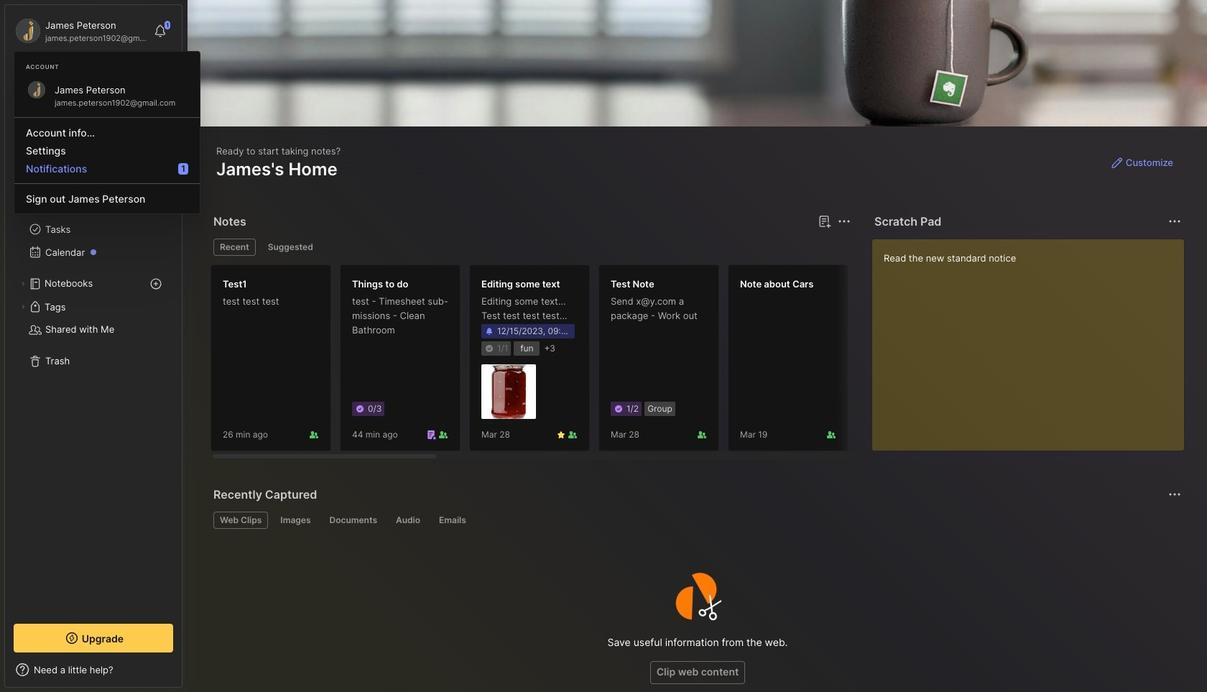 Task type: describe. For each thing, give the bounding box(es) containing it.
expand notebooks image
[[19, 280, 27, 288]]

1 more actions image from the left
[[836, 213, 853, 230]]

Search text field
[[40, 73, 160, 87]]

Start writing… text field
[[884, 239, 1184, 439]]

click to collapse image
[[181, 666, 192, 683]]

dropdown list menu
[[14, 111, 200, 208]]

none search field inside main element
[[40, 71, 160, 88]]

1 tab list from the top
[[213, 239, 849, 256]]



Task type: vqa. For each thing, say whether or not it's contained in the screenshot.
the topmost tab list
yes



Task type: locate. For each thing, give the bounding box(es) containing it.
tab
[[213, 239, 256, 256], [261, 239, 320, 256], [213, 512, 268, 529], [274, 512, 317, 529], [323, 512, 384, 529], [390, 512, 427, 529], [433, 512, 473, 529]]

more actions image
[[1167, 486, 1184, 503]]

1 vertical spatial tab list
[[213, 512, 1179, 529]]

2 tab list from the top
[[213, 512, 1179, 529]]

WHAT'S NEW field
[[5, 658, 182, 681]]

tree
[[5, 140, 182, 611]]

1 horizontal spatial more actions image
[[1167, 213, 1184, 230]]

None search field
[[40, 71, 160, 88]]

0 horizontal spatial more actions image
[[836, 213, 853, 230]]

thumbnail image
[[482, 365, 536, 419]]

2 more actions image from the left
[[1167, 213, 1184, 230]]

more actions image
[[836, 213, 853, 230], [1167, 213, 1184, 230]]

Account field
[[14, 17, 147, 45]]

tree inside main element
[[5, 140, 182, 611]]

row group
[[211, 264, 1207, 460]]

More actions field
[[834, 211, 855, 231], [1165, 211, 1185, 231], [1165, 484, 1185, 505]]

expand tags image
[[19, 303, 27, 311]]

tab list
[[213, 239, 849, 256], [213, 512, 1179, 529]]

main element
[[0, 0, 187, 692]]

0 vertical spatial tab list
[[213, 239, 849, 256]]



